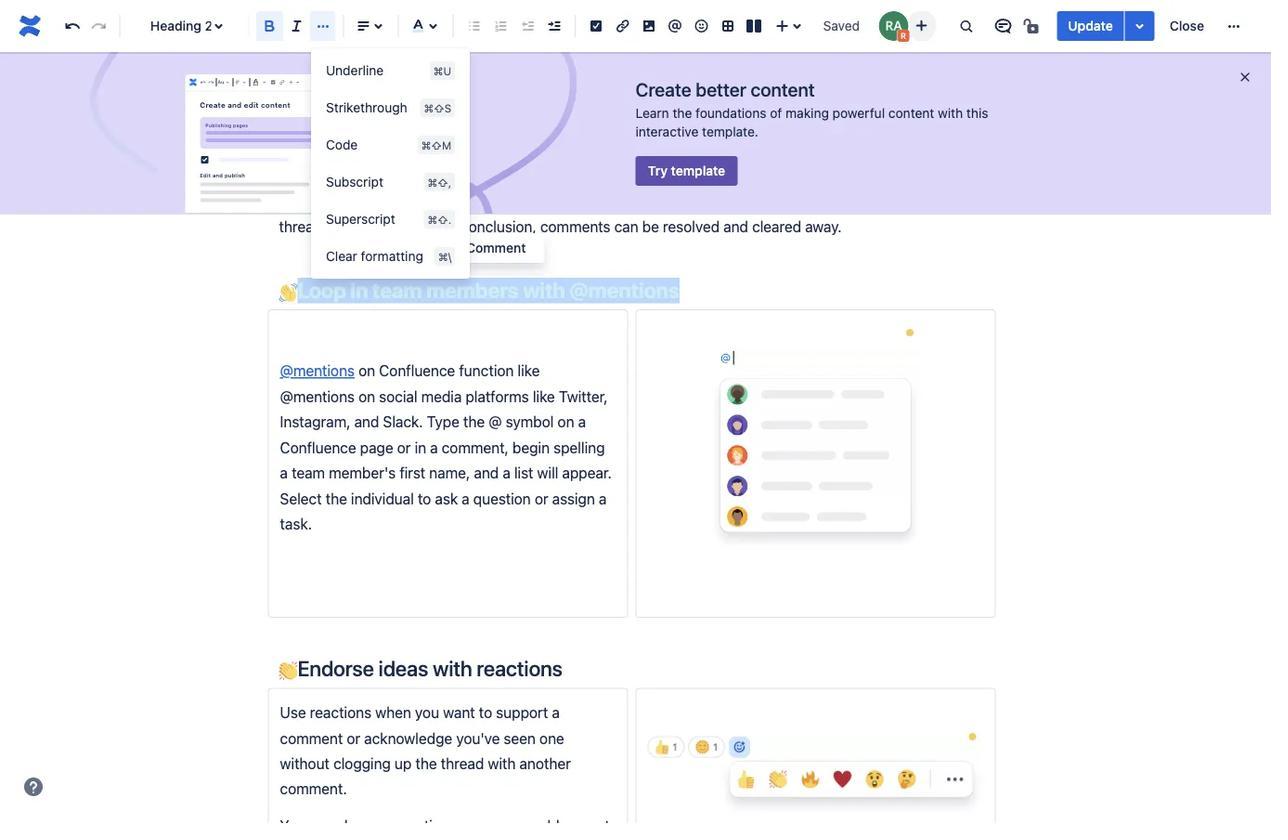 Task type: vqa. For each thing, say whether or not it's contained in the screenshot.
comment, inside the on Confluence function like @mentions on social media platforms like Twitter, Instagram, and Slack. Type the @ symbol on a Confluence page or in a comment, begin spelling a team member's first name, and a list will appear. Select the individual to ask a question or assign a task.
yes



Task type: locate. For each thing, give the bounding box(es) containing it.
1 horizontal spatial reactions
[[477, 656, 563, 681]]

comment, up ⌘u
[[396, 40, 463, 58]]

action item image
[[585, 15, 608, 37]]

highlight
[[467, 40, 524, 58]]

1 vertical spatial or
[[535, 489, 549, 507]]

0 vertical spatial comment.
[[755, 192, 822, 210]]

align left image
[[234, 75, 242, 90]]

the up interactive in the top of the page
[[673, 105, 693, 121]]

0 horizontal spatial confluence
[[280, 438, 356, 456]]

1 vertical spatial comment,
[[442, 438, 509, 456]]

thread
[[279, 218, 322, 235], [441, 755, 484, 772]]

appear. down saved
[[818, 40, 868, 58]]

or down slack.
[[397, 438, 411, 456]]

⌘⇧m
[[422, 138, 452, 151]]

use reactions when you want to support a comment or acknowledge you've seen one without clogging up the thread with another comment.
[[280, 704, 575, 798]]

create up "publishing"
[[200, 101, 226, 109]]

individual
[[351, 489, 414, 507]]

you've
[[456, 729, 500, 747]]

heading
[[150, 18, 202, 33]]

comment, down "@"
[[442, 438, 509, 456]]

on right @mentions link
[[359, 362, 375, 380]]

undo image
[[199, 75, 207, 90]]

member's
[[329, 464, 396, 482]]

layouts image
[[743, 15, 766, 37]]

task.
[[280, 515, 312, 533]]

chevron down image right link icon
[[294, 75, 302, 90]]

1 vertical spatial when
[[376, 704, 412, 721]]

1 vertical spatial in
[[415, 438, 427, 456]]

create
[[636, 78, 692, 100], [200, 101, 226, 109]]

2 vertical spatial page
[[360, 438, 394, 456]]

team inside on confluence function like @mentions on social media platforms like twitter, instagram, and slack. type the @ symbol on a confluence page or in a comment, begin spelling a team member's first name, and a list will appear. select the individual to ask a question or assign a task.
[[292, 464, 325, 482]]

:wave: image
[[279, 283, 298, 302], [279, 283, 298, 302]]

can left be at the top of the page
[[615, 218, 639, 235]]

the right the up
[[416, 755, 437, 772]]

pages
[[233, 123, 248, 128]]

page inside on confluence function like @mentions on social media platforms like twitter, instagram, and slack. type the @ symbol on a confluence page or in a comment, begin spelling a team member's first name, and a list will appear. select the individual to ask a question or assign a task.
[[360, 438, 394, 456]]

1 vertical spatial can
[[615, 218, 639, 235]]

code
[[326, 137, 358, 152]]

create inside create better content learn the foundations of making powerful content with this interactive template.
[[636, 78, 692, 100]]

the inside use reactions when you want to support a comment or acknowledge you've seen one without clogging up the thread with another comment.
[[416, 755, 437, 772]]

with inside use reactions when you want to support a comment or acknowledge you've seen one without clogging up the thread with another comment.
[[488, 755, 516, 772]]

in down clear formatting
[[351, 278, 368, 303]]

content up of
[[751, 78, 815, 100]]

thread down 'you've' in the left bottom of the page
[[441, 755, 484, 772]]

1 horizontal spatial members
[[426, 278, 519, 303]]

0 horizontal spatial or
[[347, 729, 361, 747]]

appear. down the spelling
[[563, 464, 612, 482]]

and down any
[[724, 218, 749, 235]]

when
[[862, 192, 898, 210], [376, 704, 412, 721]]

will right list
[[537, 464, 559, 482]]

confluence image
[[15, 11, 45, 41]]

2 vertical spatial @mentions
[[280, 388, 355, 405]]

one
[[540, 729, 565, 747]]

0 vertical spatial comment
[[694, 40, 757, 58]]

0 horizontal spatial appear.
[[563, 464, 612, 482]]

to up conclusion,
[[494, 192, 507, 210]]

confluence
[[379, 362, 456, 380], [280, 438, 356, 456]]

foundations
[[696, 105, 767, 121]]

like
[[518, 362, 540, 380], [533, 388, 555, 405]]

1 vertical spatial appear.
[[563, 464, 612, 482]]

try
[[648, 163, 668, 178]]

0 vertical spatial will
[[793, 40, 814, 58]]

0 horizontal spatial content
[[261, 101, 290, 109]]

0 horizontal spatial will
[[537, 464, 559, 482]]

like up platforms at the left
[[518, 362, 540, 380]]

a up select
[[280, 464, 288, 482]]

0 horizontal spatial reactions
[[310, 704, 372, 721]]

platforms
[[466, 388, 529, 405]]

1 horizontal spatial when
[[862, 192, 898, 210]]

list
[[515, 464, 534, 482]]

or left assign
[[535, 489, 549, 507]]

team
[[372, 278, 422, 303], [292, 464, 325, 482]]

will right icon
[[793, 40, 814, 58]]

1 vertical spatial team
[[292, 464, 325, 482]]

with down seen
[[488, 755, 516, 772]]

subscript
[[326, 174, 384, 190]]

or
[[397, 438, 411, 456], [535, 489, 549, 507], [347, 729, 361, 747]]

1 horizontal spatial team
[[372, 278, 422, 303]]

on right text
[[557, 40, 574, 58]]

table image
[[717, 15, 739, 37]]

reactions up support
[[477, 656, 563, 681]]

with inside create better content learn the foundations of making powerful content with this interactive template.
[[939, 105, 964, 121]]

dismiss image
[[1239, 70, 1253, 85]]

on
[[557, 40, 574, 58], [359, 362, 375, 380], [359, 388, 375, 405], [558, 413, 575, 431]]

link image
[[612, 15, 634, 37]]

1 vertical spatial will
[[537, 464, 559, 482]]

2 chevron down image from the left
[[261, 75, 269, 90]]

begin
[[513, 438, 550, 456]]

1 horizontal spatial create
[[636, 78, 692, 100]]

page inside team members with permission to access the page can respond to any comment. plus, when a comment thread comes to its natural conclusion, comments can be resolved and cleared away.
[[587, 192, 620, 210]]

the up comments at the left of the page
[[562, 192, 583, 210]]

team members with permission to access the page can respond to any comment. plus, when a comment thread comes to its natural conclusion, comments can be resolved and cleared away.
[[279, 192, 980, 235]]

chevron down image left align left image
[[224, 75, 232, 90]]

1 vertical spatial comment.
[[280, 780, 347, 798]]

confluence down instagram,
[[280, 438, 356, 456]]

1 vertical spatial reactions
[[310, 704, 372, 721]]

0 horizontal spatial chevron down image
[[224, 75, 232, 90]]

conclusion,
[[461, 218, 537, 235]]

@mentions down be at the top of the page
[[570, 278, 680, 303]]

type
[[427, 413, 460, 431]]

and
[[640, 40, 665, 58], [228, 101, 242, 109], [213, 172, 223, 178], [724, 218, 749, 235], [355, 413, 379, 431], [474, 464, 499, 482]]

0 vertical spatial when
[[862, 192, 898, 210]]

1 horizontal spatial appear.
[[818, 40, 868, 58]]

0 horizontal spatial when
[[376, 704, 412, 721]]

can up be at the top of the page
[[624, 192, 648, 210]]

0 horizontal spatial create
[[200, 101, 226, 109]]

to left ask
[[418, 489, 431, 507]]

page down link image
[[603, 40, 637, 58]]

the down action item icon
[[578, 40, 599, 58]]

0 vertical spatial confluence
[[379, 362, 456, 380]]

⌘\
[[438, 250, 452, 263]]

@mentions up instagram,
[[280, 362, 355, 380]]

will inside on confluence function like @mentions on social media platforms like twitter, instagram, and slack. type the @ symbol on a confluence page or in a comment, begin spelling a team member's first name, and a list will appear. select the individual to ask a question or assign a task.
[[537, 464, 559, 482]]

comment. up the cleared at the right top of page
[[755, 192, 822, 210]]

team up select
[[292, 464, 325, 482]]

to right want
[[479, 704, 493, 721]]

the inside team members with permission to access the page can respond to any comment. plus, when a comment thread comes to its natural conclusion, comments can be resolved and cleared away.
[[562, 192, 583, 210]]

1 horizontal spatial comment.
[[755, 192, 822, 210]]

plus,
[[826, 192, 858, 210]]

group
[[311, 52, 470, 275]]

add image, video, or file image
[[638, 15, 660, 37]]

content down checkbox icon
[[261, 101, 290, 109]]

@
[[489, 413, 502, 431]]

team down formatting
[[372, 278, 422, 303]]

1 horizontal spatial in
[[415, 438, 427, 456]]

acknowledge
[[364, 729, 453, 747]]

1 chevron down image from the left
[[224, 75, 232, 90]]

more formatting image
[[312, 15, 334, 37]]

0 horizontal spatial thread
[[279, 218, 322, 235]]

0 vertical spatial thread
[[279, 218, 322, 235]]

2 horizontal spatial chevron down image
[[294, 75, 302, 90]]

comes
[[326, 218, 371, 235]]

appear.
[[818, 40, 868, 58], [563, 464, 612, 482]]

0 vertical spatial @mentions
[[570, 278, 680, 303]]

like up symbol
[[533, 388, 555, 405]]

0 vertical spatial can
[[624, 192, 648, 210]]

1 horizontal spatial or
[[397, 438, 411, 456]]

0 vertical spatial or
[[397, 438, 411, 456]]

thread down team
[[279, 218, 322, 235]]

clogging
[[334, 755, 391, 772]]

function
[[459, 362, 514, 380]]

1 horizontal spatial chevron down image
[[261, 75, 269, 90]]

reactions down the endorse
[[310, 704, 372, 721]]

2 horizontal spatial comment
[[914, 192, 977, 210]]

@mentions inside on confluence function like @mentions on social media platforms like twitter, instagram, and slack. type the @ symbol on a confluence page or in a comment, begin spelling a team member's first name, and a list will appear. select the individual to ask a question or assign a task.
[[280, 388, 355, 405]]

resolved
[[663, 218, 720, 235]]

2 vertical spatial comment
[[280, 729, 343, 747]]

2
[[205, 18, 213, 33]]

a up one
[[552, 704, 560, 721]]

0 horizontal spatial in
[[351, 278, 368, 303]]

comment
[[694, 40, 757, 58], [914, 192, 977, 210], [280, 729, 343, 747]]

page up member's
[[360, 438, 394, 456]]

update
[[1069, 18, 1114, 33]]

plus image
[[287, 75, 295, 90]]

help image
[[22, 776, 45, 798]]

1 vertical spatial members
[[426, 278, 519, 303]]

0 vertical spatial page
[[603, 40, 637, 58]]

and up 'question'
[[474, 464, 499, 482]]

with inside team members with permission to access the page can respond to any comment. plus, when a comment thread comes to its natural conclusion, comments can be resolved and cleared away.
[[386, 192, 414, 210]]

publish
[[225, 172, 245, 178]]

try template button
[[636, 156, 738, 186]]

with up its
[[386, 192, 414, 210]]

1 vertical spatial comment
[[914, 192, 977, 210]]

0 horizontal spatial comment
[[280, 729, 343, 747]]

0 horizontal spatial team
[[292, 464, 325, 482]]

will
[[793, 40, 814, 58], [537, 464, 559, 482]]

seen
[[504, 729, 536, 747]]

comment inside team members with permission to access the page can respond to any comment. plus, when a comment thread comes to its natural conclusion, comments can be resolved and cleared away.
[[914, 192, 977, 210]]

1 vertical spatial confluence
[[280, 438, 356, 456]]

the right select
[[326, 489, 347, 507]]

members
[[319, 192, 382, 210], [426, 278, 519, 303]]

thread inside use reactions when you want to support a comment or acknowledge you've seen one without clogging up the thread with another comment.
[[441, 755, 484, 772]]

@mentions down @mentions link
[[280, 388, 355, 405]]

the
[[578, 40, 599, 58], [669, 40, 691, 58], [673, 105, 693, 121], [562, 192, 583, 210], [464, 413, 485, 431], [326, 489, 347, 507], [416, 755, 437, 772]]

this
[[967, 105, 989, 121]]

align left image
[[353, 15, 375, 37]]

members down ⌘\
[[426, 278, 519, 303]]

ask
[[435, 489, 458, 507]]

close
[[1170, 18, 1205, 33]]

with left this
[[939, 105, 964, 121]]

0 vertical spatial members
[[319, 192, 382, 210]]

1 horizontal spatial thread
[[441, 755, 484, 772]]

@mentions
[[570, 278, 680, 303], [280, 362, 355, 380], [280, 388, 355, 405]]

update button
[[1058, 11, 1125, 41]]

adjust update settings image
[[1130, 15, 1152, 37]]

when right plus, on the top of page
[[862, 192, 898, 210]]

:clap: image
[[279, 662, 298, 680]]

0 horizontal spatial members
[[319, 192, 382, 210]]

confluence image
[[15, 11, 45, 41]]

away.
[[806, 218, 842, 235]]

confluence icon image
[[188, 77, 198, 88]]

1 vertical spatial page
[[587, 192, 620, 210]]

icon
[[761, 40, 789, 58]]

create better content learn the foundations of making powerful content with this interactive template.
[[636, 78, 989, 139]]

comment. down without
[[280, 780, 347, 798]]

chevron down image left checkbox icon
[[261, 75, 269, 90]]

content right powerful
[[889, 105, 935, 121]]

clear formatting
[[326, 249, 424, 264]]

1 vertical spatial create
[[200, 101, 226, 109]]

bullet list ⌘⇧8 image
[[463, 15, 486, 37]]

a right plus, on the top of page
[[902, 192, 910, 210]]

redo ⌘⇧z image
[[88, 15, 110, 37]]

3 chevron down image from the left
[[294, 75, 302, 90]]

a inside team members with permission to access the page can respond to any comment. plus, when a comment thread comes to its natural conclusion, comments can be resolved and cleared away.
[[902, 192, 910, 210]]

0 vertical spatial appear.
[[818, 40, 868, 58]]

in
[[351, 278, 368, 303], [415, 438, 427, 456]]

0 horizontal spatial comment.
[[280, 780, 347, 798]]

members down subscript
[[319, 192, 382, 210]]

comment icon image
[[993, 15, 1015, 37]]

comment image
[[440, 237, 463, 259]]

content
[[751, 78, 815, 100], [261, 101, 290, 109], [889, 105, 935, 121]]

in up the first
[[415, 438, 427, 456]]

⌘u
[[434, 64, 452, 77]]

appear. inside on confluence function like @mentions on social media platforms like twitter, instagram, and slack. type the @ symbol on a confluence page or in a comment, begin spelling a team member's first name, and a list will appear. select the individual to ask a question or assign a task.
[[563, 464, 612, 482]]

1 vertical spatial thread
[[441, 755, 484, 772]]

create for and
[[200, 101, 226, 109]]

page up comments at the left of the page
[[587, 192, 620, 210]]

create up learn at the top of page
[[636, 78, 692, 100]]

when up acknowledge
[[376, 704, 412, 721]]

loop in team members with @mentions
[[298, 278, 680, 303]]

2 vertical spatial or
[[347, 729, 361, 747]]

page
[[603, 40, 637, 58], [587, 192, 620, 210], [360, 438, 394, 456]]

the down mention icon
[[669, 40, 691, 58]]

on confluence function like @mentions on social media platforms like twitter, instagram, and slack. type the @ symbol on a confluence page or in a comment, begin spelling a team member's first name, and a list will appear. select the individual to ask a question or assign a task.
[[280, 362, 616, 533]]

checkbox image
[[270, 75, 277, 90]]

a down type
[[430, 438, 438, 456]]

or up clogging
[[347, 729, 361, 747]]

1 horizontal spatial content
[[751, 78, 815, 100]]

try template
[[648, 163, 726, 178]]

text color image
[[250, 75, 262, 90]]

confluence up social
[[379, 362, 456, 380]]

0 vertical spatial create
[[636, 78, 692, 100]]

chevron down image
[[224, 75, 232, 90], [261, 75, 269, 90], [294, 75, 302, 90]]

to
[[494, 192, 507, 210], [711, 192, 724, 210], [375, 218, 388, 235], [418, 489, 431, 507], [479, 704, 493, 721]]



Task type: describe. For each thing, give the bounding box(es) containing it.
comment. inside team members with permission to access the page can respond to any comment. plus, when a comment thread comes to its natural conclusion, comments can be resolved and cleared away.
[[755, 192, 822, 210]]

publishing pages
[[206, 123, 248, 128]]

and right 'edit'
[[213, 172, 223, 178]]

saved
[[824, 18, 860, 33]]

reactions inside use reactions when you want to support a comment or acknowledge you've seen one without clogging up the thread with another comment.
[[310, 704, 372, 721]]

its
[[392, 218, 407, 235]]

instagram,
[[280, 413, 351, 431]]

heading 2 button
[[128, 6, 241, 46]]

template.
[[703, 124, 759, 139]]

0 vertical spatial in
[[351, 278, 368, 303]]

endorse
[[298, 656, 374, 681]]

mention image
[[664, 15, 687, 37]]

natural
[[411, 218, 457, 235]]

question
[[474, 489, 531, 507]]

1 horizontal spatial will
[[793, 40, 814, 58]]

ruby anderson image
[[879, 11, 909, 41]]

no restrictions image
[[1022, 15, 1045, 37]]

group containing underline
[[311, 52, 470, 275]]

more image
[[1224, 15, 1246, 37]]

of
[[771, 105, 783, 121]]

create and edit content
[[200, 101, 290, 109]]

⌘⇧.
[[428, 213, 452, 226]]

clear
[[326, 249, 358, 264]]

0 vertical spatial reactions
[[477, 656, 563, 681]]

comment inside use reactions when you want to support a comment or acknowledge you've seen one without clogging up the thread with another comment.
[[280, 729, 343, 747]]

comment, inside on confluence function like @mentions on social media platforms like twitter, instagram, and slack. type the @ symbol on a confluence page or in a comment, begin spelling a team member's first name, and a list will appear. select the individual to ask a question or assign a task.
[[442, 438, 509, 456]]

slack.
[[383, 413, 423, 431]]

underline
[[326, 63, 384, 78]]

the left "@"
[[464, 413, 485, 431]]

when inside team members with permission to access the page can respond to any comment. plus, when a comment thread comes to its natural conclusion, comments can be resolved and cleared away.
[[862, 192, 898, 210]]

2 horizontal spatial content
[[889, 105, 935, 121]]

assign
[[553, 489, 595, 507]]

want
[[443, 704, 475, 721]]

permission
[[417, 192, 490, 210]]

twitter,
[[559, 388, 608, 405]]

another
[[520, 755, 571, 772]]

loop
[[298, 278, 346, 303]]

spelling
[[554, 438, 605, 456]]

⌘⇧s
[[424, 101, 452, 114]]

better
[[696, 78, 747, 100]]

social
[[379, 388, 418, 405]]

you
[[415, 704, 439, 721]]

on left social
[[359, 388, 375, 405]]

be
[[643, 218, 660, 235]]

or inside use reactions when you want to support a comment or acknowledge you've seen one without clogging up the thread with another comment.
[[347, 729, 361, 747]]

and inside team members with permission to access the page can respond to any comment. plus, when a comment thread comes to its natural conclusion, comments can be resolved and cleared away.
[[724, 218, 749, 235]]

0 vertical spatial comment,
[[396, 40, 463, 58]]

a right assign
[[599, 489, 607, 507]]

to inside on confluence function like @mentions on social media platforms like twitter, instagram, and slack. type the @ symbol on a confluence page or in a comment, begin spelling a team member's first name, and a list will appear. select the individual to ask a question or assign a task.
[[418, 489, 431, 507]]

symbol
[[506, 413, 554, 431]]

comment button
[[429, 237, 537, 259]]

edit and publish
[[200, 172, 245, 178]]

with down comment
[[523, 278, 566, 303]]

numbered list ⌘⇧7 image
[[490, 15, 512, 37]]

link image
[[278, 75, 286, 90]]

access
[[511, 192, 558, 210]]

respond
[[652, 192, 707, 210]]

0 vertical spatial team
[[372, 278, 422, 303]]

emoji image
[[691, 15, 713, 37]]

outdent ⇧tab image
[[517, 15, 539, 37]]

edit
[[244, 101, 259, 109]]

up
[[395, 755, 412, 772]]

publishing
[[206, 123, 232, 128]]

and left slack.
[[355, 413, 379, 431]]

1 vertical spatial like
[[533, 388, 555, 405]]

making
[[786, 105, 830, 121]]

comments
[[541, 218, 611, 235]]

chevron down image for plus icon
[[294, 75, 302, 90]]

template
[[671, 163, 726, 178]]

thread inside team members with permission to access the page can respond to any comment. plus, when a comment thread comes to its natural conclusion, comments can be resolved and cleared away.
[[279, 218, 322, 235]]

1 horizontal spatial comment
[[694, 40, 757, 58]]

0 vertical spatial like
[[518, 362, 540, 380]]

chevron down image
[[241, 75, 249, 90]]

on up the spelling
[[558, 413, 575, 431]]

ideas
[[379, 656, 429, 681]]

team
[[279, 192, 315, 210]]

a left list
[[503, 464, 511, 482]]

2 horizontal spatial or
[[535, 489, 549, 507]]

indent tab image
[[543, 15, 566, 37]]

with up want
[[433, 656, 473, 681]]

a down twitter,
[[578, 413, 586, 431]]

and left edit
[[228, 101, 242, 109]]

to left any
[[711, 192, 724, 210]]

in inside on confluence function like @mentions on social media platforms like twitter, instagram, and slack. type the @ symbol on a confluence page or in a comment, begin spelling a team member's first name, and a list will appear. select the individual to ask a question or assign a task.
[[415, 438, 427, 456]]

cleared
[[753, 218, 802, 235]]

chevron down image for the text color image
[[261, 75, 269, 90]]

inline
[[357, 40, 392, 58]]

the inside create better content learn the foundations of making powerful content with this interactive template.
[[673, 105, 693, 121]]

⌘⇧,
[[428, 176, 452, 189]]

learn
[[636, 105, 670, 121]]

a inside use reactions when you want to support a comment or acknowledge you've seen one without clogging up the thread with another comment.
[[552, 704, 560, 721]]

checkbox image
[[197, 152, 212, 167]]

superscript
[[326, 211, 396, 227]]

a right ask
[[462, 489, 470, 507]]

to leave an inline comment, highlight text on the page and the comment icon will appear.
[[279, 40, 868, 58]]

to
[[279, 40, 295, 58]]

any
[[728, 192, 751, 210]]

1 vertical spatial @mentions
[[280, 362, 355, 380]]

text
[[528, 40, 553, 58]]

first
[[400, 464, 426, 482]]

edit
[[200, 172, 211, 178]]

:clap: image
[[279, 662, 298, 680]]

redo image
[[207, 75, 215, 90]]

an
[[337, 40, 354, 58]]

when inside use reactions when you want to support a comment or acknowledge you've seen one without clogging up the thread with another comment.
[[376, 704, 412, 721]]

interactive
[[636, 124, 699, 139]]

close button
[[1159, 11, 1216, 41]]

create for better
[[636, 78, 692, 100]]

endorse ideas with reactions
[[298, 656, 563, 681]]

italic ⌘i image
[[286, 15, 308, 37]]

select
[[280, 489, 322, 507]]

invite to edit image
[[911, 14, 933, 37]]

1 horizontal spatial confluence
[[379, 362, 456, 380]]

powerful
[[833, 105, 886, 121]]

to inside use reactions when you want to support a comment or acknowledge you've seen one without clogging up the thread with another comment.
[[479, 704, 493, 721]]

members inside team members with permission to access the page can respond to any comment. plus, when a comment thread comes to its natural conclusion, comments can be resolved and cleared away.
[[319, 192, 382, 210]]

strikethrough
[[326, 100, 408, 115]]

leave
[[299, 40, 334, 58]]

to left its
[[375, 218, 388, 235]]

find and replace image
[[955, 15, 978, 37]]

text style image
[[217, 75, 225, 90]]

and down add image, video, or file on the right of the page
[[640, 40, 665, 58]]

comment. inside use reactions when you want to support a comment or acknowledge you've seen one without clogging up the thread with another comment.
[[280, 780, 347, 798]]

support
[[496, 704, 548, 721]]

undo ⌘z image
[[61, 15, 84, 37]]

use
[[280, 704, 306, 721]]

comment
[[466, 240, 526, 255]]

bold ⌘b image
[[259, 15, 281, 37]]

formatting
[[361, 249, 424, 264]]

chevron down image for text style icon
[[224, 75, 232, 90]]

without
[[280, 755, 330, 772]]



